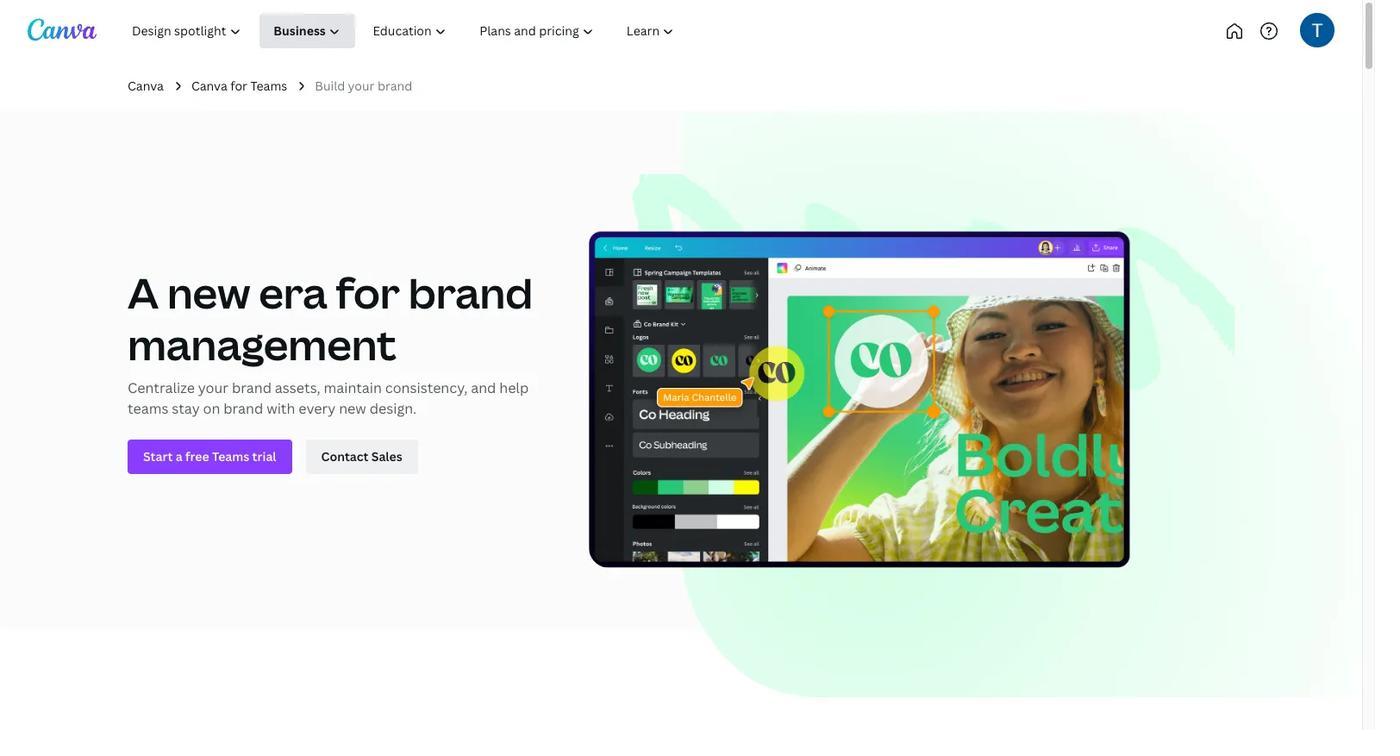 Task type: locate. For each thing, give the bounding box(es) containing it.
your up on
[[198, 379, 229, 398]]

brand
[[378, 78, 412, 94], [408, 265, 533, 321], [232, 379, 272, 398], [224, 400, 263, 419]]

1 canva from the left
[[128, 78, 164, 94]]

1 horizontal spatial for
[[336, 265, 400, 321]]

2 canva from the left
[[191, 78, 227, 94]]

teams
[[128, 400, 168, 419]]

hero foreground img image
[[589, 174, 1235, 568]]

new right "a"
[[167, 265, 250, 321]]

1 vertical spatial your
[[198, 379, 229, 398]]

0 horizontal spatial for
[[230, 78, 247, 94]]

a new era for brand management centralize your brand assets, maintain consistency, and help teams stay on brand with every new design.
[[128, 265, 533, 419]]

new down maintain at the bottom left of the page
[[339, 400, 366, 419]]

consistency,
[[385, 379, 468, 398]]

1 horizontal spatial canva
[[191, 78, 227, 94]]

for right era
[[336, 265, 400, 321]]

and
[[471, 379, 496, 398]]

your right the build
[[348, 78, 375, 94]]

1 horizontal spatial new
[[339, 400, 366, 419]]

with
[[267, 400, 295, 419]]

1 vertical spatial for
[[336, 265, 400, 321]]

canva
[[128, 78, 164, 94], [191, 78, 227, 94]]

canva link
[[128, 77, 164, 96]]

centralize
[[128, 379, 195, 398]]

your
[[348, 78, 375, 94], [198, 379, 229, 398]]

top level navigation element
[[117, 14, 748, 48]]

for
[[230, 78, 247, 94], [336, 265, 400, 321]]

management
[[128, 317, 397, 373]]

0 vertical spatial your
[[348, 78, 375, 94]]

era
[[259, 265, 327, 321]]

0 vertical spatial for
[[230, 78, 247, 94]]

design.
[[370, 400, 417, 419]]

canva for canva
[[128, 78, 164, 94]]

for left teams
[[230, 78, 247, 94]]

for inside a new era for brand management centralize your brand assets, maintain consistency, and help teams stay on brand with every new design.
[[336, 265, 400, 321]]

0 horizontal spatial canva
[[128, 78, 164, 94]]

0 vertical spatial new
[[167, 265, 250, 321]]

0 horizontal spatial your
[[198, 379, 229, 398]]

new
[[167, 265, 250, 321], [339, 400, 366, 419]]

0 horizontal spatial new
[[167, 265, 250, 321]]



Task type: describe. For each thing, give the bounding box(es) containing it.
help
[[499, 379, 529, 398]]

teams
[[250, 78, 287, 94]]

frame 10288828 (3) image
[[681, 112, 1362, 698]]

maintain
[[324, 379, 382, 398]]

assets,
[[275, 379, 320, 398]]

canva for teams
[[191, 78, 287, 94]]

canva for canva for teams
[[191, 78, 227, 94]]

a
[[128, 265, 159, 321]]

your inside a new era for brand management centralize your brand assets, maintain consistency, and help teams stay on brand with every new design.
[[198, 379, 229, 398]]

every
[[299, 400, 336, 419]]

build your brand
[[315, 78, 412, 94]]

1 vertical spatial new
[[339, 400, 366, 419]]

build
[[315, 78, 345, 94]]

stay
[[172, 400, 200, 419]]

on
[[203, 400, 220, 419]]

1 horizontal spatial your
[[348, 78, 375, 94]]

canva for teams link
[[191, 77, 287, 96]]



Task type: vqa. For each thing, say whether or not it's contained in the screenshot.
the topmost Verified
no



